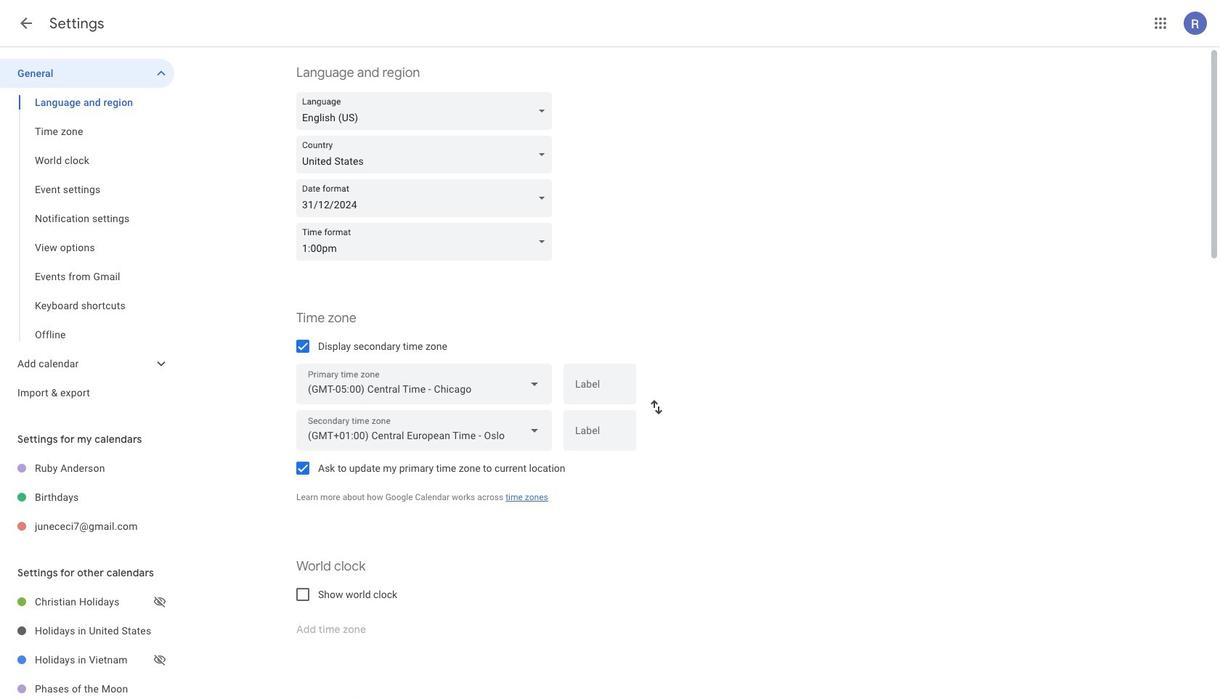 Task type: describe. For each thing, give the bounding box(es) containing it.
phases of the moon tree item
[[0, 675, 174, 700]]

go back image
[[17, 15, 35, 32]]

Label for primary time zone. text field
[[575, 379, 625, 400]]

general tree item
[[0, 59, 174, 88]]

swap time zones image
[[648, 399, 666, 416]]

ruby anderson tree item
[[0, 454, 174, 483]]

Label for secondary time zone. text field
[[575, 426, 625, 446]]

birthdays tree item
[[0, 483, 174, 512]]

3 tree from the top
[[0, 588, 174, 700]]

1 tree from the top
[[0, 59, 174, 408]]



Task type: locate. For each thing, give the bounding box(es) containing it.
heading
[[49, 15, 104, 33]]

group
[[0, 88, 174, 350]]

holidays in vietnam tree item
[[0, 646, 174, 675]]

christian holidays tree item
[[0, 588, 174, 617]]

1 vertical spatial tree
[[0, 454, 174, 541]]

2 tree from the top
[[0, 454, 174, 541]]

None field
[[296, 92, 558, 130], [296, 136, 558, 174], [296, 179, 558, 217], [296, 223, 558, 261], [296, 364, 552, 405], [296, 411, 552, 451], [296, 92, 558, 130], [296, 136, 558, 174], [296, 179, 558, 217], [296, 223, 558, 261], [296, 364, 552, 405], [296, 411, 552, 451]]

2 vertical spatial tree
[[0, 588, 174, 700]]

holidays in united states tree item
[[0, 617, 174, 646]]

junececi7@gmail.com tree item
[[0, 512, 174, 541]]

0 vertical spatial tree
[[0, 59, 174, 408]]

tree
[[0, 59, 174, 408], [0, 454, 174, 541], [0, 588, 174, 700]]



Task type: vqa. For each thing, say whether or not it's contained in the screenshot.
settings
no



